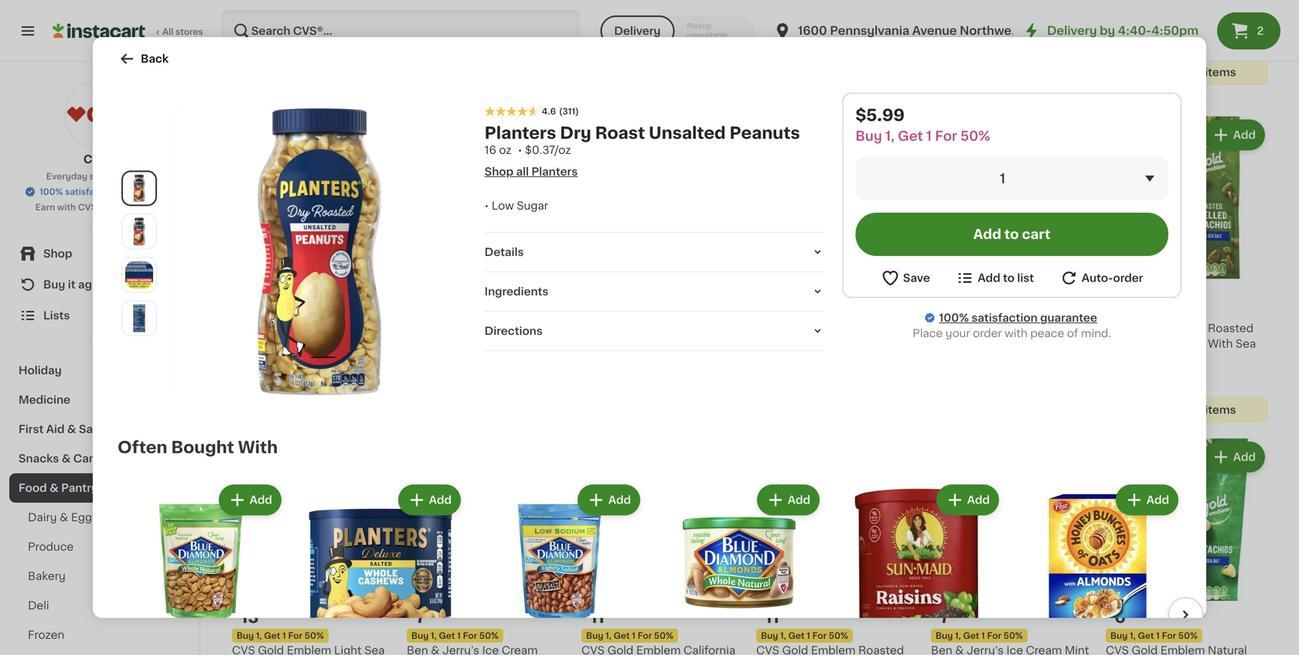 Task type: describe. For each thing, give the bounding box(es) containing it.
pistachios inside cvs gold emblem natural pistachios made with sea salt
[[756, 338, 813, 349]]

earn with cvs® extracare® link
[[35, 201, 162, 213]]

100% inside button
[[40, 188, 63, 196]]

fl
[[418, 30, 424, 38]]

16
[[485, 145, 496, 156]]

product group containing 6
[[1106, 438, 1269, 655]]

gold for cvs gold emblem roasted light sea salt pistachios
[[1132, 1, 1158, 11]]

sea inside cvs gold emblem natural pistachios made with sea salt
[[877, 338, 897, 349]]

& inside cvs gold emblem sea salt & pepper peanuts
[[381, 323, 390, 334]]

2 $ 7 49 from the left
[[934, 609, 963, 625]]

chocolatta!™
[[791, 16, 865, 27]]

butter
[[639, 307, 674, 318]]

cvs gold emblem natural pistachios made with sea salt
[[756, 323, 898, 365]]

peanut
[[598, 307, 637, 318]]

0 horizontal spatial •
[[485, 200, 489, 211]]

4
[[940, 287, 952, 303]]

shop link
[[9, 238, 188, 269]]

50% inside $5.99 buy 1, get 1 for 50%
[[961, 130, 991, 143]]

general mills reese's puffs corn cereal, cluster crunch, sweet and crunchy, family size
[[931, 1, 1086, 58]]

eligible for see eligible items button below (116)
[[1162, 67, 1203, 78]]

unsalted inside 4 buy 1, get 1 for 50% cvs gold emblem peanuts, unsalted & dry roasted
[[931, 338, 980, 349]]

lists link
[[9, 300, 188, 331]]

cereal,
[[961, 16, 999, 27]]

emblem for light
[[1161, 1, 1206, 11]]

add to cart
[[974, 228, 1051, 241]]

food®
[[614, 16, 649, 27]]

0 vertical spatial oz
[[426, 30, 437, 38]]

produce
[[28, 541, 74, 552]]

salt inside cvs gold emblem roasted shelled pistachios with sea salt
[[1106, 354, 1127, 365]]

ingredients
[[485, 286, 549, 297]]

items for see eligible items button below (124)
[[331, 389, 363, 400]]

items for see eligible items button above $5.99
[[856, 82, 887, 93]]

4.6
[[542, 107, 556, 116]]

see for see eligible items button underneath planters dry roast unsalted peanuts (311)
[[439, 389, 460, 400]]

2 49 from the left
[[951, 610, 963, 618]]

medicine
[[19, 394, 70, 405]]

unsalted for planters dry roast unsalted peanuts (311)
[[511, 323, 560, 334]]

cvs® inside cvs® 'link'
[[84, 154, 114, 165]]

peanuts inside planters dry roast unsalted peanuts (311)
[[407, 338, 451, 349]]

buy it again
[[43, 279, 109, 290]]

with for roasted
[[1208, 338, 1233, 349]]

buy inside $5.99 buy 1, get 1 for 50%
[[856, 130, 882, 143]]

product group containing 13
[[1106, 116, 1269, 423]]

shop all planters
[[485, 166, 578, 177]]

100% satisfaction guarantee link
[[939, 310, 1098, 326]]

enlarge nuts, seeds & dried fruit planters dry roast unsalted peanuts lifestyle (opens in a new tab) image
[[125, 218, 153, 245]]

1600 pennsylvania avenue northwest
[[798, 25, 1023, 36]]

1 $ 7 49 from the left
[[410, 609, 439, 625]]

extracare®
[[104, 203, 153, 212]]

sugar
[[517, 200, 548, 211]]

northwest
[[960, 25, 1023, 36]]

(707)
[[464, 18, 486, 26]]

directions button
[[485, 323, 824, 339]]

emblem for shelled
[[1161, 323, 1206, 334]]

food & pantry link
[[9, 473, 188, 503]]

add to list button
[[956, 268, 1034, 288]]

service type group
[[600, 15, 755, 46]]

1 horizontal spatial •
[[518, 145, 522, 156]]

cookie
[[868, 16, 906, 27]]

shelled
[[1106, 338, 1147, 349]]

light
[[1106, 16, 1134, 27]]

see eligible items button down cvs gold emblem roasted shelled pistachios with sea salt
[[1106, 397, 1269, 423]]

1 horizontal spatial guarantee
[[1041, 312, 1098, 323]]

produce link
[[9, 532, 188, 562]]

eligible for see eligible items button underneath planters dry roast unsalted peanuts (311)
[[463, 389, 503, 400]]

back
[[141, 53, 169, 64]]

mills
[[977, 1, 1002, 11]]

(311) button
[[559, 105, 579, 118]]

auto-
[[1082, 273, 1113, 283]]

first aid & safety link
[[9, 415, 188, 444]]

by
[[1100, 25, 1115, 36]]

1 vertical spatial 100% satisfaction guarantee
[[939, 312, 1098, 323]]

bought
[[171, 439, 234, 456]]

cluster
[[1002, 16, 1041, 27]]

enlarge nuts, seeds & dried fruit planters dry roast unsalted peanuts nutrition (opens in a new tab) image
[[125, 304, 153, 332]]

emblem for salt
[[287, 323, 331, 334]]

list
[[1018, 273, 1034, 283]]

eligible for see eligible items button underneath crunchy,
[[987, 82, 1028, 93]]

save
[[903, 273, 930, 283]]

see eligible items down (124)
[[264, 389, 363, 400]]

spreads
[[676, 307, 721, 318]]

place
[[913, 328, 943, 339]]

items for see eligible items button underneath planters dry roast unsalted peanuts (311)
[[506, 389, 537, 400]]

dry for planters dry roasted peanuts
[[279, 1, 299, 11]]

ben for ben & jerry's ice cream boom chocolatta!™ cookie core
[[756, 1, 778, 11]]

dairy & eggs
[[28, 512, 98, 523]]

size
[[931, 47, 954, 58]]

all
[[162, 27, 173, 36]]

cream for ben & jerry's ice cream phish food®
[[677, 1, 713, 11]]

$0.37/oz
[[525, 145, 571, 156]]

2
[[1257, 26, 1264, 36]]

roasted inside 4 buy 1, get 1 for 50% cvs gold emblem peanuts, unsalted & dry roasted
[[1017, 338, 1062, 349]]

general
[[931, 1, 974, 11]]

(271)
[[289, 33, 310, 42]]

1 11 from the left
[[590, 609, 605, 625]]

lists
[[43, 310, 70, 321]]

0 vertical spatial 13
[[1115, 287, 1133, 303]]

ben & jerry's ice cream phish food®
[[582, 1, 713, 27]]

holiday
[[19, 365, 62, 376]]

product group containing general mills reese's puffs corn cereal, cluster crunch, sweet and crunchy, family size
[[931, 0, 1094, 101]]

2 button
[[1218, 12, 1281, 50]]

mind.
[[1081, 328, 1112, 339]]

crunch,
[[1044, 16, 1086, 27]]

phish
[[582, 16, 612, 27]]

cvs inside 4 buy 1, get 1 for 50% cvs gold emblem peanuts, unsalted & dry roasted
[[931, 323, 954, 334]]

buy inside 4 buy 1, get 1 for 50% cvs gold emblem peanuts, unsalted & dry roasted
[[936, 309, 953, 318]]

it
[[68, 279, 76, 290]]

auto-order
[[1082, 273, 1144, 283]]

sea inside cvs gold emblem roasted light sea salt pistachios
[[1136, 16, 1157, 27]]

1 inside 4 buy 1, get 1 for 50% cvs gold emblem peanuts, unsalted & dry roasted
[[982, 309, 985, 318]]

details
[[485, 247, 524, 258]]

roasted inside planters dry roasted peanuts
[[302, 1, 348, 11]]

salt inside cvs gold emblem roasted light sea salt pistachios
[[1160, 16, 1180, 27]]

eggs
[[71, 512, 98, 523]]

2 $ from the left
[[410, 610, 416, 618]]

of
[[1067, 328, 1079, 339]]

add inside button
[[974, 228, 1002, 241]]

1 horizontal spatial with
[[1005, 328, 1028, 339]]

add to cart button
[[856, 213, 1169, 256]]

planters dry roast unsalted peanuts
[[485, 125, 800, 141]]

16 oz • $0.37/oz
[[485, 145, 571, 156]]

reese's
[[1004, 1, 1047, 11]]

bakery link
[[9, 562, 188, 591]]

instacart logo image
[[53, 22, 145, 40]]

see eligible items button down (116)
[[1106, 59, 1269, 85]]

items for see eligible items button under cvs gold emblem roasted shelled pistachios with sea salt
[[1205, 404, 1237, 415]]

cvs for cvs gold emblem natural pistachios made with sea salt
[[756, 323, 780, 334]]

salt inside cvs gold emblem sea salt & pepper peanuts
[[357, 323, 378, 334]]

eligible for see eligible items button below (124)
[[288, 389, 329, 400]]

delivery button
[[600, 15, 675, 46]]

to for list
[[1003, 273, 1015, 283]]

directions
[[485, 326, 543, 337]]

natural
[[859, 323, 898, 334]]

see for see eligible items button above $5.99
[[788, 82, 810, 93]]

cvs for cvs gold emblem roasted shelled pistachios with sea salt
[[1106, 323, 1129, 334]]

emblem for pistachios
[[811, 323, 856, 334]]

peanuts,
[[1033, 323, 1081, 334]]

100% satisfaction guarantee button
[[24, 183, 173, 198]]

$5.99
[[856, 107, 905, 123]]

1 vertical spatial 100%
[[939, 312, 969, 323]]

sea inside cvs gold emblem sea salt & pepper peanuts
[[334, 323, 355, 334]]

with for natural
[[849, 338, 874, 349]]

shop for shop all planters
[[485, 166, 514, 177]]

emblem inside 4 buy 1, get 1 for 50% cvs gold emblem peanuts, unsalted & dry roasted
[[986, 323, 1031, 334]]

details button
[[485, 245, 824, 260]]

crunchy,
[[991, 32, 1041, 42]]

gold for cvs gold emblem sea salt & pepper peanuts
[[258, 323, 284, 334]]

shop for shop
[[43, 248, 72, 259]]

0 horizontal spatial with
[[238, 439, 278, 456]]



Task type: vqa. For each thing, say whether or not it's contained in the screenshot.
Fratelli inside the "Fratelli Cazzola Italian With Hazelnut Honey 3.53 oz"
no



Task type: locate. For each thing, give the bounding box(es) containing it.
store
[[90, 172, 112, 181]]

with down 100% satisfaction guarantee link
[[1005, 328, 1028, 339]]

cream for ben & jerry's ice cream boom chocolatta!™ cookie core
[[851, 1, 888, 11]]

dairy
[[28, 512, 57, 523]]

sea inside cvs gold emblem roasted shelled pistachios with sea salt
[[1236, 338, 1256, 349]]

product group
[[756, 0, 919, 101], [931, 0, 1094, 101], [1106, 0, 1269, 85], [232, 116, 394, 407], [407, 116, 569, 407], [582, 116, 744, 347], [756, 116, 919, 423], [1106, 116, 1269, 423], [1106, 438, 1269, 655], [118, 482, 285, 655], [297, 482, 464, 655], [476, 482, 644, 655], [656, 482, 823, 655], [835, 482, 1002, 655], [1015, 482, 1182, 655]]

(116)
[[1163, 33, 1183, 42]]

see eligible items down planters dry roast unsalted peanuts (311)
[[439, 389, 537, 400]]

0 vertical spatial planters
[[232, 1, 277, 11]]

frozen link
[[9, 620, 188, 650]]

1 horizontal spatial delivery
[[1047, 25, 1097, 36]]

1 horizontal spatial 13
[[1115, 287, 1133, 303]]

1600 pennsylvania avenue northwest button
[[773, 9, 1023, 53]]

jerry's up chocolatta!™
[[792, 1, 829, 11]]

planters for planters dry roasted peanuts
[[232, 1, 277, 11]]

1
[[926, 130, 932, 143], [1000, 172, 1006, 185], [282, 309, 286, 318], [457, 309, 461, 318], [807, 309, 811, 318], [982, 309, 985, 318], [282, 631, 286, 640], [457, 631, 461, 640], [632, 631, 636, 640], [807, 631, 811, 640], [982, 631, 985, 640], [1157, 631, 1160, 640]]

eligible down planters dry roast unsalted peanuts (311)
[[463, 389, 503, 400]]

satisfaction
[[65, 188, 117, 196], [972, 312, 1038, 323]]

oz right fl
[[426, 30, 437, 38]]

1 vertical spatial (311)
[[464, 355, 483, 364]]

eligible down 'ben & jerry's ice cream boom chocolatta!™ cookie core' button
[[812, 82, 853, 93]]

see down pepper
[[264, 389, 285, 400]]

enlarge nuts, seeds & dried fruit planters dry roast unsalted peanuts hero (opens in a new tab) image
[[125, 174, 153, 202]]

1 vertical spatial unsalted
[[511, 323, 560, 334]]

shop inside "shop" link
[[43, 248, 72, 259]]

0 vertical spatial to
[[1005, 228, 1019, 241]]

1 7 from the left
[[416, 609, 425, 625]]

0 vertical spatial roast
[[595, 125, 645, 141]]

ice inside ben & jerry's ice cream boom chocolatta!™ cookie core
[[832, 1, 849, 11]]

emblem inside cvs gold emblem roasted light sea salt pistachios
[[1161, 1, 1206, 11]]

see eligible items down cvs gold emblem roasted shelled pistachios with sea salt
[[1138, 404, 1237, 415]]

0 horizontal spatial jerry's
[[617, 1, 654, 11]]

cvs®
[[84, 154, 114, 165], [78, 203, 102, 212]]

buy 1, get 1 for 50%
[[237, 309, 324, 318], [412, 309, 499, 318], [761, 309, 848, 318], [237, 631, 324, 640], [412, 631, 499, 640], [586, 631, 674, 640], [761, 631, 848, 640], [936, 631, 1023, 640], [1111, 631, 1198, 640]]

items for see eligible items button underneath crunchy,
[[1030, 82, 1062, 93]]

planters inside planters dry roast unsalted peanuts (311)
[[407, 323, 451, 334]]

2 ben from the left
[[756, 1, 778, 11]]

0 vertical spatial shop
[[485, 166, 514, 177]]

ice for food®
[[657, 1, 674, 11]]

eligible down crunchy,
[[987, 82, 1028, 93]]

dry inside 4 buy 1, get 1 for 50% cvs gold emblem peanuts, unsalted & dry roasted
[[994, 338, 1014, 349]]

cvs for cvs gold emblem roasted light sea salt pistachios
[[1106, 1, 1129, 11]]

2 vertical spatial planters
[[407, 323, 451, 334]]

dry down 100% satisfaction guarantee link
[[994, 338, 1014, 349]]

1,
[[886, 130, 895, 143], [256, 309, 262, 318], [431, 309, 437, 318], [780, 309, 787, 318], [955, 309, 961, 318], [256, 631, 262, 640], [431, 631, 437, 640], [606, 631, 612, 640], [780, 631, 787, 640], [955, 631, 961, 640], [1130, 631, 1136, 640]]

0 horizontal spatial cream
[[677, 1, 713, 11]]

gold up 4:40-
[[1132, 1, 1158, 11]]

planters dry roast unsalted peanuts (311)
[[407, 323, 560, 364]]

0 horizontal spatial satisfaction
[[65, 188, 117, 196]]

see for see eligible items button underneath crunchy,
[[963, 82, 985, 93]]

delivery inside button
[[614, 26, 661, 36]]

1 horizontal spatial 7
[[940, 609, 950, 625]]

product group containing cvs gold emblem roasted light sea salt pistachios
[[1106, 0, 1269, 85]]

eligible down (116)
[[1162, 67, 1203, 78]]

cvs up shelled
[[1106, 323, 1129, 334]]

1 horizontal spatial roast
[[595, 125, 645, 141]]

1 inside $5.99 buy 1, get 1 for 50%
[[926, 130, 932, 143]]

1 vertical spatial with
[[1005, 328, 1028, 339]]

planters for planters dry roast unsalted peanuts
[[485, 125, 556, 141]]

4 buy 1, get 1 for 50% cvs gold emblem peanuts, unsalted & dry roasted
[[931, 287, 1081, 349]]

gold inside cvs gold emblem roasted light sea salt pistachios
[[1132, 1, 1158, 11]]

first
[[19, 424, 44, 435]]

gold inside 4 buy 1, get 1 for 50% cvs gold emblem peanuts, unsalted & dry roasted
[[957, 323, 983, 334]]

1 horizontal spatial with
[[849, 338, 874, 349]]

items down cvs gold emblem roasted shelled pistachios with sea salt
[[1205, 404, 1237, 415]]

& inside the ben & jerry's ice cream phish food®
[[606, 1, 615, 11]]

items down "2" button
[[1205, 67, 1237, 78]]

pistachios right shelled
[[1149, 338, 1206, 349]]

1 vertical spatial satisfaction
[[972, 312, 1038, 323]]

79 inside $ 13 79
[[260, 610, 271, 618]]

planters dry roasted peanuts
[[232, 1, 348, 27]]

6
[[1115, 609, 1126, 625]]

2 jerry's from the left
[[792, 1, 829, 11]]

0 vertical spatial cvs®
[[84, 154, 114, 165]]

jerry's inside the ben & jerry's ice cream phish food®
[[617, 1, 654, 11]]

items down family
[[1030, 82, 1062, 93]]

5 $ from the left
[[934, 610, 940, 618]]

& inside 4 buy 1, get 1 for 50% cvs gold emblem peanuts, unsalted & dry roasted
[[983, 338, 991, 349]]

roasted
[[302, 1, 348, 11], [1208, 1, 1254, 11], [1208, 323, 1254, 334], [1017, 338, 1062, 349]]

gold inside cvs gold emblem roasted shelled pistachios with sea salt
[[1132, 323, 1158, 334]]

1 horizontal spatial cream
[[851, 1, 888, 11]]

with
[[57, 203, 76, 212], [1005, 328, 1028, 339]]

ice up "service type" group
[[657, 1, 674, 11]]

corn
[[931, 16, 958, 27]]

cvs inside cvs gold emblem roasted shelled pistachios with sea salt
[[1106, 323, 1129, 334]]

(124)
[[289, 355, 310, 364]]

frozen
[[28, 630, 64, 640]]

add button
[[330, 121, 390, 149], [505, 121, 565, 149], [680, 121, 739, 149], [855, 121, 914, 149], [1204, 121, 1264, 149], [1204, 443, 1264, 471], [220, 486, 280, 514], [400, 486, 459, 514], [579, 486, 639, 514], [759, 486, 818, 514], [938, 486, 998, 514], [1118, 486, 1177, 514]]

gold for cvs gold emblem roasted shelled pistachios with sea salt
[[1132, 323, 1158, 334]]

gold inside cvs gold emblem natural pistachios made with sea salt
[[782, 323, 809, 334]]

see eligible items button down planters dry roast unsalted peanuts (311)
[[407, 381, 569, 407]]

cvs® inside earn with cvs® extracare® link
[[78, 203, 102, 212]]

delivery for delivery by 4:40-4:50pm
[[1047, 25, 1097, 36]]

1 horizontal spatial 11
[[765, 609, 780, 625]]

0 horizontal spatial $ 7 49
[[410, 609, 439, 625]]

pepper
[[232, 338, 271, 349]]

with inside cvs gold emblem roasted shelled pistachios with sea salt
[[1208, 338, 1233, 349]]

1 horizontal spatial $ 11 79
[[760, 609, 792, 625]]

see for see eligible items button under cvs gold emblem roasted shelled pistachios with sea salt
[[1138, 404, 1159, 415]]

see for see eligible items button below (116)
[[1138, 67, 1159, 78]]

$
[[235, 610, 241, 618], [410, 610, 416, 618], [585, 610, 590, 618], [760, 610, 765, 618], [934, 610, 940, 618], [1109, 610, 1115, 618]]

0 vertical spatial order
[[1113, 273, 1144, 283]]

eligible down cvs gold emblem roasted shelled pistachios with sea salt
[[1162, 404, 1203, 415]]

see eligible items down (116)
[[1138, 67, 1237, 78]]

order up shelled
[[1113, 273, 1144, 283]]

items
[[1205, 67, 1237, 78], [856, 82, 887, 93], [1030, 82, 1062, 93], [331, 389, 363, 400], [506, 389, 537, 400], [1205, 404, 1237, 415]]

see down 1600
[[788, 82, 810, 93]]

cream up "service type" group
[[677, 1, 713, 11]]

100% satisfaction guarantee inside button
[[40, 188, 164, 196]]

1 horizontal spatial jerry's
[[792, 1, 829, 11]]

99
[[1128, 610, 1139, 618]]

jerry's
[[617, 1, 654, 11], [792, 1, 829, 11]]

shop down 16
[[485, 166, 514, 177]]

see for see eligible items button below (124)
[[264, 389, 285, 400]]

ben inside ben & jerry's ice cream boom chocolatta!™ cookie core
[[756, 1, 778, 11]]

guarantee inside button
[[119, 188, 164, 196]]

save button
[[881, 268, 930, 288]]

eligible down (124)
[[288, 389, 329, 400]]

ben inside the ben & jerry's ice cream phish food®
[[582, 1, 603, 11]]

unsalted
[[649, 125, 726, 141], [511, 323, 560, 334], [931, 338, 980, 349]]

(311) inside planters dry roast unsalted peanuts (311)
[[464, 355, 483, 364]]

snacks & candy
[[19, 453, 110, 464]]

pistachios inside cvs gold emblem roasted light sea salt pistachios
[[1183, 16, 1239, 27]]

cream up cookie on the right of page
[[851, 1, 888, 11]]

0 vertical spatial (311)
[[559, 107, 579, 116]]

gold up pepper
[[258, 323, 284, 334]]

100% up your in the right bottom of the page
[[939, 312, 969, 323]]

shop
[[485, 166, 514, 177], [43, 248, 72, 259]]

cream inside the ben & jerry's ice cream phish food®
[[677, 1, 713, 11]]

get inside 4 buy 1, get 1 for 50% cvs gold emblem peanuts, unsalted & dry roasted
[[963, 309, 980, 318]]

cvs® up everyday store prices link
[[84, 154, 114, 165]]

cream
[[677, 1, 713, 11], [851, 1, 888, 11]]

0 horizontal spatial shop
[[43, 248, 72, 259]]

pantry
[[61, 483, 98, 493]]

(311) right 4.6
[[559, 107, 579, 116]]

to inside button
[[1005, 228, 1019, 241]]

2 ice from the left
[[832, 1, 849, 11]]

sea
[[1136, 16, 1157, 27], [334, 323, 355, 334], [877, 338, 897, 349], [1236, 338, 1256, 349]]

0 horizontal spatial unsalted
[[511, 323, 560, 334]]

cvs gold emblem sea salt & pepper peanuts
[[232, 323, 390, 349]]

pistachios
[[1183, 16, 1239, 27], [756, 338, 813, 349], [1149, 338, 1206, 349]]

0 vertical spatial unsalted
[[649, 125, 726, 141]]

0 vertical spatial satisfaction
[[65, 188, 117, 196]]

cvs up "light"
[[1106, 1, 1129, 11]]

6 $ from the left
[[1109, 610, 1115, 618]]

100% satisfaction guarantee up place your order with peace of mind.
[[939, 312, 1098, 323]]

(311) down $5.99 'element'
[[464, 355, 483, 364]]

1 jerry's from the left
[[617, 1, 654, 11]]

your
[[946, 328, 970, 339]]

for inside 4 buy 1, get 1 for 50% cvs gold emblem peanuts, unsalted & dry roasted
[[987, 309, 1002, 318]]

4.6 (311)
[[542, 107, 579, 116]]

$5.99 buy 1, get 1 for 50%
[[856, 107, 991, 143]]

jerry's for food®
[[617, 1, 654, 11]]

79
[[253, 288, 264, 296], [260, 610, 271, 618], [606, 610, 617, 618], [781, 610, 792, 618]]

enlarge nuts, seeds & dried fruit planters dry roast unsalted peanuts ingredients (opens in a new tab) image
[[125, 261, 153, 289]]

satisfaction inside button
[[65, 188, 117, 196]]

roast for planters dry roast unsalted peanuts (311)
[[477, 323, 508, 334]]

cvs® link
[[65, 80, 133, 167]]

1 horizontal spatial (311)
[[559, 107, 579, 116]]

ben for ben & jerry's ice cream phish food®
[[582, 1, 603, 11]]

item carousel region
[[96, 475, 1204, 655]]

0 vertical spatial guarantee
[[119, 188, 164, 196]]

0 horizontal spatial with
[[57, 203, 76, 212]]

cvs gold emblem roasted light sea salt pistachios
[[1106, 1, 1254, 27]]

guarantee up of
[[1041, 312, 1098, 323]]

see down shelled
[[1138, 404, 1159, 415]]

boom
[[756, 16, 789, 27]]

dry
[[279, 1, 299, 11], [560, 125, 592, 141], [454, 323, 474, 334], [994, 338, 1014, 349]]

1 $ from the left
[[235, 610, 241, 618]]

$ inside $ 13 79
[[235, 610, 241, 618]]

see down planters dry roast unsalted peanuts (311)
[[439, 389, 460, 400]]

salt inside cvs gold emblem natural pistachios made with sea salt
[[756, 354, 777, 365]]

dry inside planters dry roast unsalted peanuts (311)
[[454, 323, 474, 334]]

1, inside $5.99 buy 1, get 1 for 50%
[[886, 130, 895, 143]]

1600
[[798, 25, 827, 36]]

13
[[1115, 287, 1133, 303], [241, 609, 259, 625]]

get inside $5.99 buy 1, get 1 for 50%
[[898, 130, 923, 143]]

core
[[756, 32, 783, 42]]

ben up phish
[[582, 1, 603, 11]]

peanuts inside cvs gold emblem sea salt & pepper peanuts
[[274, 338, 319, 349]]

gold down $14.49 element
[[782, 323, 809, 334]]

& inside ben & jerry's ice cream boom chocolatta!™ cookie core
[[781, 1, 789, 11]]

emblem inside cvs gold emblem roasted shelled pistachios with sea salt
[[1161, 323, 1206, 334]]

pistachios inside cvs gold emblem roasted shelled pistachios with sea salt
[[1149, 338, 1206, 349]]

low
[[492, 200, 514, 211]]

for inside $5.99 buy 1, get 1 for 50%
[[935, 130, 957, 143]]

emblem
[[1161, 1, 1206, 11], [287, 323, 331, 334], [811, 323, 856, 334], [986, 323, 1031, 334], [1161, 323, 1206, 334]]

1 horizontal spatial 49
[[951, 610, 963, 618]]

$ inside $ 6 99
[[1109, 610, 1115, 618]]

1 vertical spatial 13
[[241, 609, 259, 625]]

• left low
[[485, 200, 489, 211]]

gold
[[1132, 1, 1158, 11], [258, 323, 284, 334], [782, 323, 809, 334], [957, 323, 983, 334], [1132, 323, 1158, 334]]

4 $ from the left
[[760, 610, 765, 618]]

pistachios left 2
[[1183, 16, 1239, 27]]

roast for planters dry roast unsalted peanuts
[[595, 125, 645, 141]]

1 49 from the left
[[427, 610, 439, 618]]

roast
[[595, 125, 645, 141], [477, 323, 508, 334]]

food
[[19, 483, 47, 493]]

$ 13 79
[[235, 609, 271, 625]]

items for see eligible items button below (116)
[[1205, 67, 1237, 78]]

pistachios left made on the bottom right of page
[[756, 338, 813, 349]]

dry for planters dry roast unsalted peanuts
[[560, 125, 592, 141]]

$5.99 element
[[407, 285, 569, 305]]

None search field
[[221, 9, 580, 53]]

50%
[[961, 130, 991, 143], [305, 309, 324, 318], [479, 309, 499, 318], [829, 309, 848, 318], [1004, 309, 1023, 318], [305, 631, 324, 640], [479, 631, 499, 640], [654, 631, 674, 640], [829, 631, 848, 640], [1004, 631, 1023, 640], [1179, 631, 1198, 640]]

0 horizontal spatial delivery
[[614, 26, 661, 36]]

dry for planters dry roast unsalted peanuts (311)
[[454, 323, 474, 334]]

1 horizontal spatial unsalted
[[649, 125, 726, 141]]

cvs® logo image
[[65, 80, 133, 149]]

items up $5.99
[[856, 82, 887, 93]]

order right your in the right bottom of the page
[[973, 328, 1002, 339]]

0 horizontal spatial roast
[[477, 323, 508, 334]]

1 vertical spatial guarantee
[[1041, 312, 1098, 323]]

planters
[[232, 1, 277, 11], [485, 125, 556, 141], [407, 323, 451, 334]]

0 horizontal spatial $ 11 79
[[585, 609, 617, 625]]

1 horizontal spatial ice
[[832, 1, 849, 11]]

cvs inside cvs gold emblem natural pistachios made with sea salt
[[756, 323, 780, 334]]

0 horizontal spatial 13
[[241, 609, 259, 625]]

candy
[[73, 453, 110, 464]]

see eligible items button down crunchy,
[[931, 74, 1094, 101]]

oz right 16
[[499, 145, 512, 156]]

2 11 from the left
[[765, 609, 780, 625]]

often bought with
[[118, 439, 278, 456]]

roasted inside cvs gold emblem roasted shelled pistachios with sea salt
[[1208, 323, 1254, 334]]

see eligible items button up $5.99
[[756, 74, 919, 101]]

planters
[[532, 166, 578, 177]]

2 7 from the left
[[940, 609, 950, 625]]

product group containing ben & jerry's ice cream boom chocolatta!™ cookie core
[[756, 0, 919, 101]]

bakery
[[28, 571, 66, 582]]

1 ben from the left
[[582, 1, 603, 11]]

gold inside cvs gold emblem sea salt & pepper peanuts
[[258, 323, 284, 334]]

see down 4:40-
[[1138, 67, 1159, 78]]

50% inside 4 buy 1, get 1 for 50% cvs gold emblem peanuts, unsalted & dry roasted
[[1004, 309, 1023, 318]]

1 horizontal spatial planters
[[407, 323, 451, 334]]

see eligible items button down (124)
[[232, 381, 394, 407]]

ice
[[657, 1, 674, 11], [832, 1, 849, 11]]

items down directions
[[506, 389, 537, 400]]

• up all
[[518, 145, 522, 156]]

cvs inside cvs gold emblem sea salt & pepper peanuts
[[232, 323, 255, 334]]

ice inside the ben & jerry's ice cream phish food®
[[657, 1, 674, 11]]

2 horizontal spatial planters
[[485, 125, 556, 141]]

unsalted for planters dry roast unsalted peanuts
[[649, 125, 726, 141]]

peace
[[1031, 328, 1065, 339]]

prices
[[114, 172, 142, 181]]

0 vertical spatial •
[[518, 145, 522, 156]]

see eligible items up $5.99
[[788, 82, 887, 93]]

0 vertical spatial 100%
[[40, 188, 63, 196]]

emblem inside cvs gold emblem sea salt & pepper peanuts
[[287, 323, 331, 334]]

pennsylvania
[[830, 25, 910, 36]]

0 horizontal spatial 7
[[416, 609, 425, 625]]

emblem inside cvs gold emblem natural pistachios made with sea salt
[[811, 323, 856, 334]]

1 inside field
[[1000, 172, 1006, 185]]

jerry's for chocolatta!™
[[792, 1, 829, 11]]

see eligible items button
[[1106, 59, 1269, 85], [756, 74, 919, 101], [931, 74, 1094, 101], [232, 381, 394, 407], [407, 381, 569, 407], [1106, 397, 1269, 423]]

gold right place
[[957, 323, 983, 334]]

2 vertical spatial unsalted
[[931, 338, 980, 349]]

1 horizontal spatial $ 7 49
[[934, 609, 963, 625]]

1 ice from the left
[[657, 1, 674, 11]]

1 horizontal spatial 100% satisfaction guarantee
[[939, 312, 1098, 323]]

ice for chocolatta!™
[[832, 1, 849, 11]]

cvs down $14.49 element
[[756, 323, 780, 334]]

see down and
[[963, 82, 985, 93]]

2 horizontal spatial unsalted
[[931, 338, 980, 349]]

satisfaction down "everyday store prices"
[[65, 188, 117, 196]]

dry up (271)
[[279, 1, 299, 11]]

0 horizontal spatial ben
[[582, 1, 603, 11]]

0 horizontal spatial order
[[973, 328, 1002, 339]]

deli link
[[9, 591, 188, 620]]

to left cart at the top
[[1005, 228, 1019, 241]]

1 vertical spatial planters
[[485, 125, 556, 141]]

again
[[78, 279, 109, 290]]

planters inside planters dry roasted peanuts
[[232, 1, 277, 11]]

cvs down 4
[[931, 323, 954, 334]]

delivery for delivery
[[614, 26, 661, 36]]

1 vertical spatial shop
[[43, 248, 72, 259]]

2 horizontal spatial with
[[1208, 338, 1233, 349]]

dry inside planters dry roasted peanuts
[[279, 1, 299, 11]]

to inside button
[[1003, 273, 1015, 283]]

1 vertical spatial oz
[[499, 145, 512, 156]]

1 horizontal spatial oz
[[499, 145, 512, 156]]

add inside button
[[978, 273, 1001, 283]]

peanuts inside planters dry roasted peanuts
[[232, 16, 276, 27]]

2 $ 11 79 from the left
[[760, 609, 792, 625]]

1 horizontal spatial order
[[1113, 273, 1144, 283]]

avenue
[[913, 25, 957, 36]]

• low sugar
[[485, 200, 548, 211]]

1 cream from the left
[[677, 1, 713, 11]]

everyday
[[46, 172, 87, 181]]

dry down (311) button
[[560, 125, 592, 141]]

eligible for see eligible items button under cvs gold emblem roasted shelled pistachios with sea salt
[[1162, 404, 1203, 415]]

1 vertical spatial roast
[[477, 323, 508, 334]]

jif peanut butter spreads
[[582, 307, 721, 318]]

with right earn
[[57, 203, 76, 212]]

eligible
[[1162, 67, 1203, 78], [812, 82, 853, 93], [987, 82, 1028, 93], [288, 389, 329, 400], [463, 389, 503, 400], [1162, 404, 1203, 415]]

get
[[898, 130, 923, 143], [264, 309, 280, 318], [439, 309, 455, 318], [789, 309, 805, 318], [963, 309, 980, 318], [264, 631, 280, 640], [439, 631, 455, 640], [614, 631, 630, 640], [789, 631, 805, 640], [963, 631, 980, 640], [1138, 631, 1154, 640]]

snacks
[[19, 453, 59, 464]]

0 vertical spatial with
[[57, 203, 76, 212]]

0 horizontal spatial 100%
[[40, 188, 63, 196]]

0 horizontal spatial (311)
[[464, 355, 483, 364]]

eligible for see eligible items button above $5.99
[[812, 82, 853, 93]]

1 $ 11 79 from the left
[[585, 609, 617, 625]]

gold up shelled
[[1132, 323, 1158, 334]]

jerry's inside ben & jerry's ice cream boom chocolatta!™ cookie core
[[792, 1, 829, 11]]

1 horizontal spatial satisfaction
[[972, 312, 1038, 323]]

1 vertical spatial •
[[485, 200, 489, 211]]

with inside cvs gold emblem natural pistachios made with sea salt
[[849, 338, 874, 349]]

aid
[[46, 424, 65, 435]]

100% up earn
[[40, 188, 63, 196]]

0 horizontal spatial guarantee
[[119, 188, 164, 196]]

3 $ from the left
[[585, 610, 590, 618]]

0 horizontal spatial 11
[[590, 609, 605, 625]]

often
[[118, 439, 167, 456]]

gold for cvs gold emblem natural pistachios made with sea salt
[[782, 323, 809, 334]]

0 horizontal spatial ice
[[657, 1, 674, 11]]

1 horizontal spatial ben
[[756, 1, 778, 11]]

cvs up pepper
[[232, 323, 255, 334]]

2 cream from the left
[[851, 1, 888, 11]]

ice up chocolatta!™
[[832, 1, 849, 11]]

0 vertical spatial 100% satisfaction guarantee
[[40, 188, 164, 196]]

jif peanut butter spreads button
[[582, 116, 744, 347]]

1 field
[[856, 157, 1169, 200]]

order inside button
[[1113, 273, 1144, 283]]

add to list
[[978, 273, 1034, 283]]

0 horizontal spatial oz
[[426, 30, 437, 38]]

to for cart
[[1005, 228, 1019, 241]]

1 vertical spatial order
[[973, 328, 1002, 339]]

buy
[[856, 130, 882, 143], [43, 279, 65, 290], [237, 309, 254, 318], [412, 309, 429, 318], [761, 309, 778, 318], [936, 309, 953, 318], [237, 631, 254, 640], [412, 631, 429, 640], [586, 631, 604, 640], [761, 631, 778, 640], [936, 631, 953, 640], [1111, 631, 1128, 640]]

to left list
[[1003, 273, 1015, 283]]

unsalted inside planters dry roast unsalted peanuts (311)
[[511, 323, 560, 334]]

dry down $5.99 'element'
[[454, 323, 474, 334]]

1 vertical spatial to
[[1003, 273, 1015, 283]]

1 horizontal spatial 100%
[[939, 312, 969, 323]]

dairy & eggs link
[[9, 503, 188, 532]]

roast inside planters dry roast unsalted peanuts (311)
[[477, 323, 508, 334]]

items down cvs gold emblem sea salt & pepper peanuts
[[331, 389, 363, 400]]

cvs inside cvs gold emblem roasted light sea salt pistachios
[[1106, 1, 1129, 11]]

100% satisfaction guarantee down store in the left top of the page
[[40, 188, 164, 196]]

14 fl oz
[[407, 30, 437, 38]]

cvs® down 100% satisfaction guarantee button
[[78, 203, 102, 212]]

1 horizontal spatial shop
[[485, 166, 514, 177]]

shop up it
[[43, 248, 72, 259]]

ben up boom
[[756, 1, 778, 11]]

jerry's up food®
[[617, 1, 654, 11]]

roasted inside cvs gold emblem roasted light sea salt pistachios
[[1208, 1, 1254, 11]]

satisfaction up place your order with peace of mind.
[[972, 312, 1038, 323]]

1 vertical spatial cvs®
[[78, 203, 102, 212]]

0 horizontal spatial 100% satisfaction guarantee
[[40, 188, 164, 196]]

with inside earn with cvs® extracare® link
[[57, 203, 76, 212]]

0 horizontal spatial 49
[[427, 610, 439, 618]]

delivery by 4:40-4:50pm
[[1047, 25, 1199, 36]]

see eligible items down crunchy,
[[963, 82, 1062, 93]]

cvs for cvs gold emblem sea salt & pepper peanuts
[[232, 323, 255, 334]]

nuts, seeds & dried fruit planters dry roast unsalted peanuts hero image
[[173, 105, 466, 398]]

$14.49 element
[[756, 285, 919, 305]]

peanuts
[[232, 16, 276, 27], [730, 125, 800, 141], [274, 338, 319, 349], [407, 338, 451, 349]]

0 horizontal spatial planters
[[232, 1, 277, 11]]

1, inside 4 buy 1, get 1 for 50% cvs gold emblem peanuts, unsalted & dry roasted
[[955, 309, 961, 318]]

guarantee up the "extracare®"
[[119, 188, 164, 196]]

cream inside ben & jerry's ice cream boom chocolatta!™ cookie core
[[851, 1, 888, 11]]



